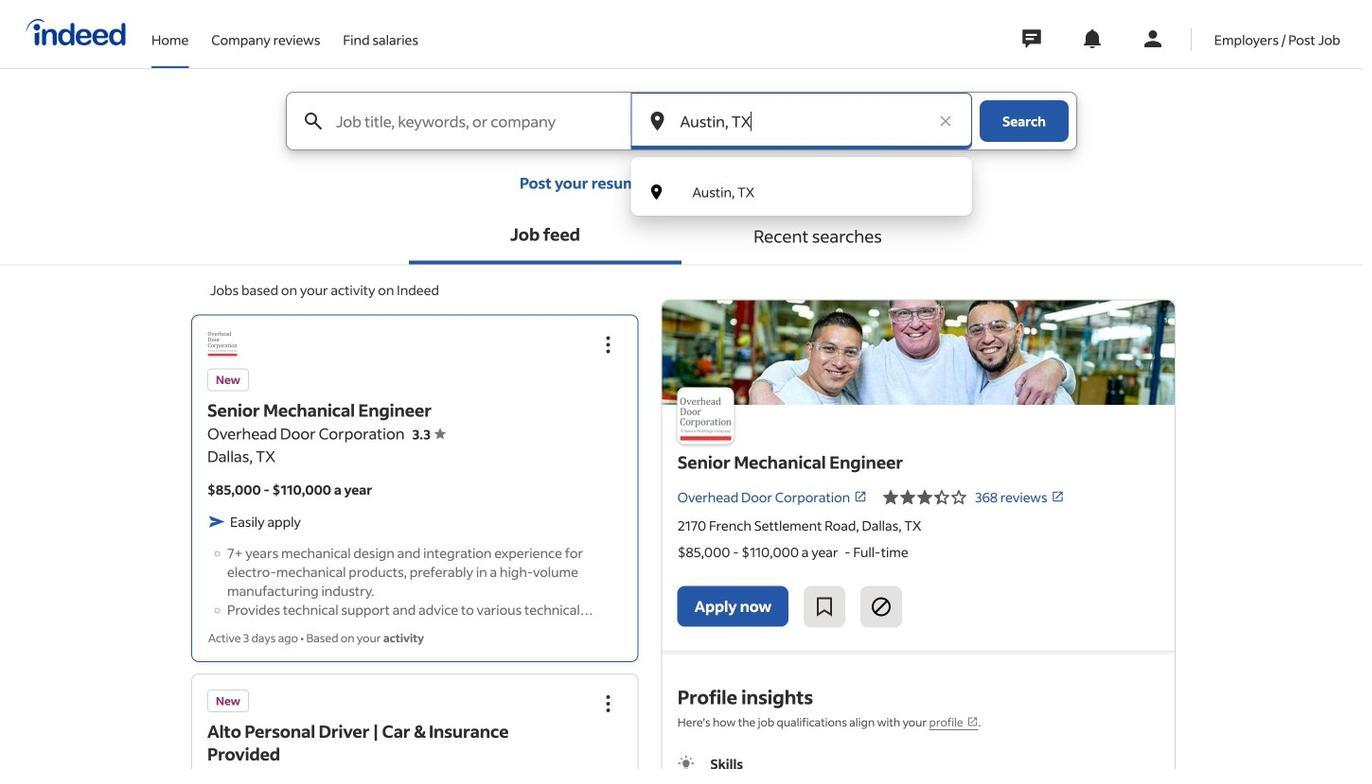 Task type: describe. For each thing, give the bounding box(es) containing it.
overhead door corporation (opens in a new tab) image
[[854, 491, 867, 504]]

Edit location text field
[[676, 93, 927, 150]]

job actions for senior mechanical engineer is collapsed image
[[597, 334, 620, 356]]

save this job image
[[813, 596, 836, 619]]

3.3 out of 5 stars. link to 368 reviews company ratings (opens in a new tab) image
[[1051, 491, 1065, 504]]

3.3 out of five stars rating image
[[412, 426, 446, 443]]

account image
[[1142, 27, 1164, 50]]

profile (opens in a new window) image
[[967, 717, 979, 728]]

messages unread count 0 image
[[1019, 20, 1044, 58]]

skills group
[[678, 754, 1160, 770]]

search: Job title, keywords, or company text field
[[332, 93, 628, 150]]

job actions for alto personal driver | car & insurance provided is collapsed image
[[597, 693, 620, 716]]

3.3 out of 5 stars image
[[882, 486, 968, 509]]



Task type: locate. For each thing, give the bounding box(es) containing it.
main content
[[0, 92, 1363, 770]]

tab list
[[0, 208, 1363, 266]]

None search field
[[271, 92, 1093, 216]]

overhead door corporation logo image
[[662, 301, 1175, 405], [678, 388, 734, 445]]

clear location input image
[[936, 112, 955, 131]]

not interested image
[[870, 596, 893, 619]]

notifications unread count 0 image
[[1081, 27, 1104, 50]]



Task type: vqa. For each thing, say whether or not it's contained in the screenshot.
Purple Donkey Human Rescue (opens in a new tab) IMAGE
no



